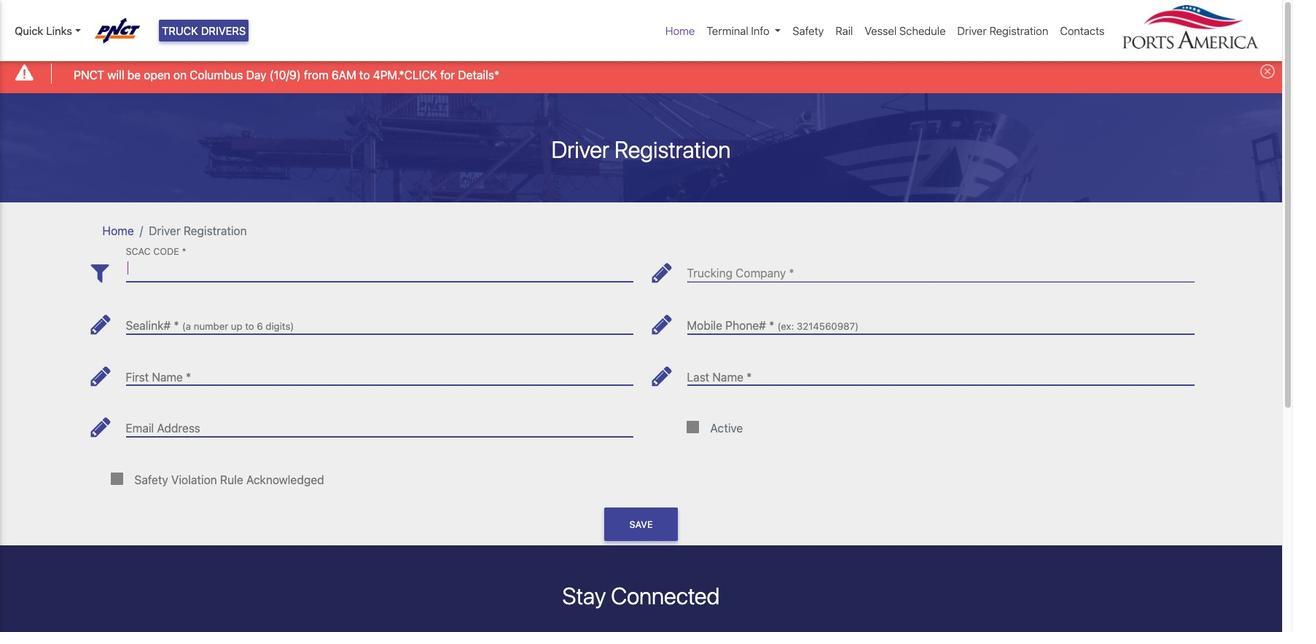 Task type: describe. For each thing, give the bounding box(es) containing it.
1 vertical spatial home link
[[102, 224, 134, 237]]

mobile
[[687, 319, 723, 333]]

scac code *
[[126, 247, 186, 258]]

quick links
[[15, 24, 72, 37]]

(a
[[182, 321, 191, 333]]

name for first
[[152, 371, 183, 384]]

2 vertical spatial registration
[[184, 224, 247, 237]]

terminal info
[[707, 24, 770, 37]]

driver registration link
[[952, 17, 1055, 45]]

Last Name * text field
[[687, 359, 1195, 386]]

(10/9)
[[270, 68, 301, 81]]

trucking
[[687, 267, 733, 280]]

pnct will be open on columbus day (10/9) from 6am to 4pm.*click for details*
[[74, 68, 500, 81]]

save
[[630, 520, 653, 531]]

stay
[[563, 583, 606, 611]]

for
[[441, 68, 455, 81]]

safety link
[[787, 17, 830, 45]]

be
[[127, 68, 141, 81]]

phone#
[[726, 319, 766, 333]]

quick
[[15, 24, 43, 37]]

truck drivers link
[[159, 20, 249, 42]]

last name *
[[687, 371, 752, 384]]

4pm.*click
[[373, 68, 437, 81]]

2 vertical spatial driver
[[149, 224, 181, 237]]

safety for safety
[[793, 24, 824, 37]]

1 vertical spatial registration
[[615, 135, 731, 163]]

address
[[157, 422, 200, 435]]

day
[[246, 68, 267, 81]]

close image
[[1261, 64, 1275, 79]]

drivers
[[201, 24, 246, 37]]

rail
[[836, 24, 853, 37]]

* for scac code *
[[182, 247, 186, 258]]

safety for safety violation rule acknowledged
[[135, 474, 168, 487]]

2 horizontal spatial driver
[[958, 24, 987, 37]]

rule
[[220, 474, 243, 487]]

* for first name *
[[186, 371, 191, 384]]

name for last
[[713, 371, 744, 384]]

save button
[[605, 508, 678, 542]]

sealink# * (a number up to 6 digits)
[[126, 319, 294, 333]]

vessel
[[865, 24, 897, 37]]

digits)
[[266, 321, 294, 333]]

number
[[194, 321, 228, 333]]

open
[[144, 68, 170, 81]]

email address
[[126, 422, 200, 435]]

first
[[126, 371, 149, 384]]

contacts
[[1061, 24, 1105, 37]]

active
[[711, 422, 743, 435]]

pnct
[[74, 68, 104, 81]]

truck drivers
[[162, 24, 246, 37]]

on
[[173, 68, 187, 81]]

up
[[231, 321, 243, 333]]



Task type: vqa. For each thing, say whether or not it's contained in the screenshot.
Safety LINK
yes



Task type: locate. For each thing, give the bounding box(es) containing it.
terminal
[[707, 24, 749, 37]]

name right last
[[713, 371, 744, 384]]

1 name from the left
[[152, 371, 183, 384]]

connected
[[611, 583, 720, 611]]

3214560987)
[[797, 321, 859, 333]]

1 vertical spatial home
[[102, 224, 134, 237]]

0 horizontal spatial driver registration
[[149, 224, 247, 237]]

1 vertical spatial safety
[[135, 474, 168, 487]]

0 horizontal spatial home link
[[102, 224, 134, 237]]

1 horizontal spatial to
[[359, 68, 370, 81]]

to inside 'alert'
[[359, 68, 370, 81]]

home left terminal
[[666, 24, 695, 37]]

*
[[182, 247, 186, 258], [789, 267, 795, 280], [174, 319, 179, 333], [769, 319, 775, 333], [186, 371, 191, 384], [747, 371, 752, 384]]

schedule
[[900, 24, 946, 37]]

1 vertical spatial driver registration
[[552, 135, 731, 163]]

* for mobile phone# * (ex: 3214560987)
[[769, 319, 775, 333]]

links
[[46, 24, 72, 37]]

2 horizontal spatial registration
[[990, 24, 1049, 37]]

None text field
[[126, 308, 633, 335], [687, 308, 1195, 335], [126, 308, 633, 335], [687, 308, 1195, 335]]

home up scac
[[102, 224, 134, 237]]

stay connected
[[563, 583, 720, 611]]

will
[[107, 68, 124, 81]]

trucking company *
[[687, 267, 795, 280]]

1 horizontal spatial driver registration
[[552, 135, 731, 163]]

to right 6am
[[359, 68, 370, 81]]

name
[[152, 371, 183, 384], [713, 371, 744, 384]]

6am
[[332, 68, 356, 81]]

1 horizontal spatial registration
[[615, 135, 731, 163]]

* left (ex: on the right bottom
[[769, 319, 775, 333]]

safety left the violation
[[135, 474, 168, 487]]

* down the (a
[[186, 371, 191, 384]]

1 horizontal spatial home
[[666, 24, 695, 37]]

last
[[687, 371, 710, 384]]

2 horizontal spatial driver registration
[[958, 24, 1049, 37]]

* left the (a
[[174, 319, 179, 333]]

1 horizontal spatial safety
[[793, 24, 824, 37]]

driver
[[958, 24, 987, 37], [552, 135, 610, 163], [149, 224, 181, 237]]

0 vertical spatial driver registration
[[958, 24, 1049, 37]]

scac
[[126, 247, 151, 258]]

safety violation rule acknowledged
[[135, 474, 324, 487]]

vessel schedule
[[865, 24, 946, 37]]

vessel schedule link
[[859, 17, 952, 45]]

0 vertical spatial safety
[[793, 24, 824, 37]]

0 horizontal spatial to
[[245, 321, 254, 333]]

* right the code
[[182, 247, 186, 258]]

columbus
[[190, 68, 243, 81]]

1 horizontal spatial name
[[713, 371, 744, 384]]

* for trucking company *
[[789, 267, 795, 280]]

pnct will be open on columbus day (10/9) from 6am to 4pm.*click for details* link
[[74, 66, 500, 84]]

1 vertical spatial driver
[[552, 135, 610, 163]]

home link
[[660, 17, 701, 45], [102, 224, 134, 237]]

to left the 6
[[245, 321, 254, 333]]

name right first
[[152, 371, 183, 384]]

registration
[[990, 24, 1049, 37], [615, 135, 731, 163], [184, 224, 247, 237]]

0 vertical spatial home
[[666, 24, 695, 37]]

home link left terminal
[[660, 17, 701, 45]]

First Name * text field
[[126, 359, 633, 386]]

* right last
[[747, 371, 752, 384]]

company
[[736, 267, 786, 280]]

* for last name *
[[747, 371, 752, 384]]

quick links link
[[15, 23, 81, 39]]

0 horizontal spatial safety
[[135, 474, 168, 487]]

acknowledged
[[246, 474, 324, 487]]

from
[[304, 68, 329, 81]]

rail link
[[830, 17, 859, 45]]

to
[[359, 68, 370, 81], [245, 321, 254, 333]]

to inside sealink# * (a number up to 6 digits)
[[245, 321, 254, 333]]

* right company at the top of page
[[789, 267, 795, 280]]

0 horizontal spatial name
[[152, 371, 183, 384]]

home link up scac
[[102, 224, 134, 237]]

details*
[[458, 68, 500, 81]]

SCAC CODE * search field
[[126, 256, 633, 282]]

driver registration
[[958, 24, 1049, 37], [552, 135, 731, 163], [149, 224, 247, 237]]

Email Address text field
[[126, 411, 633, 437]]

2 vertical spatial driver registration
[[149, 224, 247, 237]]

mobile phone# * (ex: 3214560987)
[[687, 319, 859, 333]]

violation
[[171, 474, 217, 487]]

safety
[[793, 24, 824, 37], [135, 474, 168, 487]]

terminal info link
[[701, 17, 787, 45]]

pnct will be open on columbus day (10/9) from 6am to 4pm.*click for details* alert
[[0, 54, 1283, 93]]

sealink#
[[126, 319, 171, 333]]

(ex:
[[778, 321, 794, 333]]

email
[[126, 422, 154, 435]]

0 vertical spatial driver
[[958, 24, 987, 37]]

first name *
[[126, 371, 191, 384]]

1 vertical spatial to
[[245, 321, 254, 333]]

0 vertical spatial home link
[[660, 17, 701, 45]]

1 horizontal spatial driver
[[552, 135, 610, 163]]

info
[[751, 24, 770, 37]]

1 horizontal spatial home link
[[660, 17, 701, 45]]

6
[[257, 321, 263, 333]]

0 horizontal spatial home
[[102, 224, 134, 237]]

2 name from the left
[[713, 371, 744, 384]]

code
[[153, 247, 179, 258]]

0 vertical spatial registration
[[990, 24, 1049, 37]]

contacts link
[[1055, 17, 1111, 45]]

0 horizontal spatial registration
[[184, 224, 247, 237]]

0 horizontal spatial driver
[[149, 224, 181, 237]]

safety left rail
[[793, 24, 824, 37]]

home
[[666, 24, 695, 37], [102, 224, 134, 237]]

0 vertical spatial to
[[359, 68, 370, 81]]

truck
[[162, 24, 198, 37]]

Trucking Company * text field
[[687, 256, 1195, 282]]



